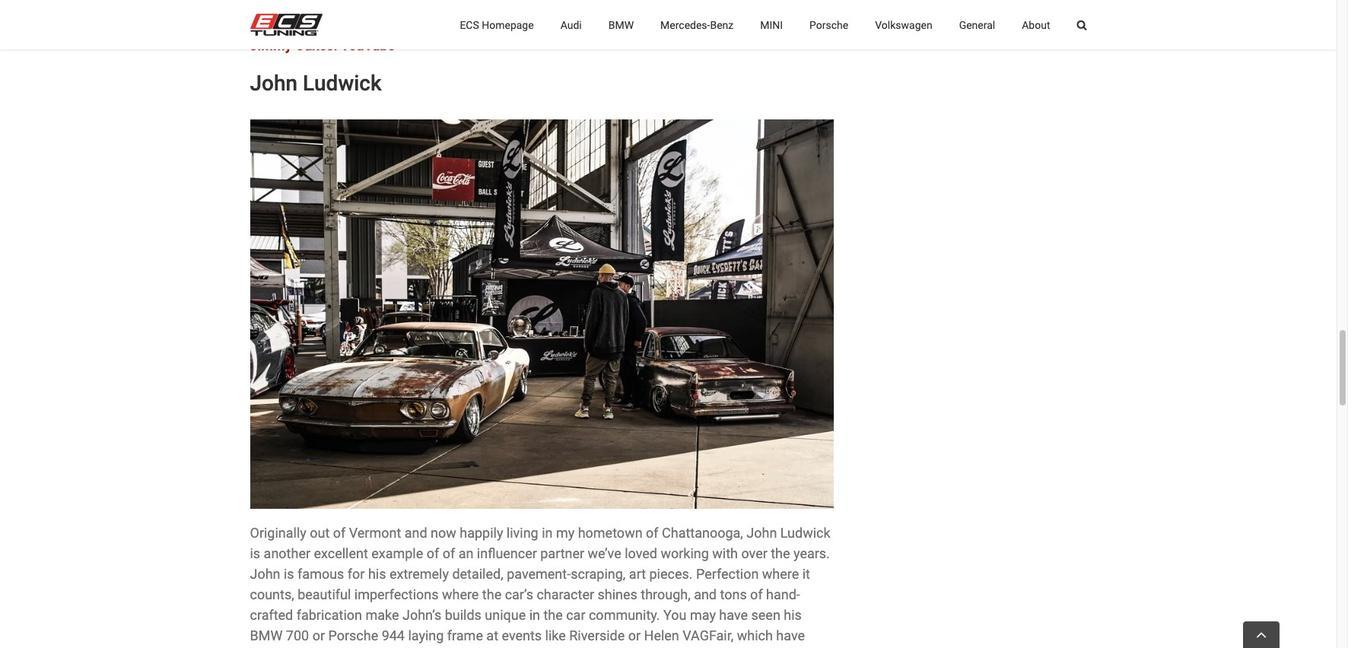 Task type: describe. For each thing, give the bounding box(es) containing it.
tons
[[720, 586, 747, 602]]

counts,
[[250, 586, 294, 602]]

brought
[[250, 648, 297, 648]]

jimmy oakes! youtube link
[[250, 37, 395, 53]]

another
[[264, 545, 310, 561]]

unique
[[485, 607, 526, 623]]

volkswagen
[[875, 19, 932, 31]]

the up unique
[[482, 586, 501, 602]]

mercedes-
[[660, 19, 710, 31]]

hand-
[[766, 586, 800, 602]]

porsche link
[[810, 0, 848, 49]]

john up counts,
[[250, 566, 280, 582]]

vermont
[[349, 525, 401, 541]]

happily
[[460, 525, 503, 541]]

benz
[[710, 19, 734, 31]]

it
[[802, 566, 810, 582]]

example
[[371, 545, 423, 561]]

0 horizontal spatial his
[[368, 566, 386, 582]]

of up loved
[[646, 525, 658, 541]]

0 vertical spatial over
[[741, 545, 767, 561]]

pavement-
[[507, 566, 571, 582]]

detailed,
[[452, 566, 503, 582]]

vagfair,
[[683, 627, 734, 643]]

an
[[458, 545, 474, 561]]

ecs homepage
[[460, 19, 534, 31]]

0 horizontal spatial years.
[[562, 648, 598, 648]]

of down the 944
[[380, 648, 393, 648]]

youtube
[[341, 37, 395, 53]]

mercedes-benz link
[[660, 0, 734, 49]]

few
[[536, 648, 558, 648]]

1 vertical spatial over
[[454, 648, 480, 648]]

of left an
[[443, 545, 455, 561]]

crafted
[[250, 607, 293, 623]]

about
[[1022, 19, 1050, 31]]

imperfections
[[354, 586, 439, 602]]

of up seen
[[750, 586, 763, 602]]

at
[[486, 627, 498, 643]]

attention
[[396, 648, 451, 648]]

helen
[[644, 627, 679, 643]]

originally out of vermont and now happily living in my hometown of chattanooga, john ludwick is another excellent example of of an influencer partner we've loved working with over the years. john is famous for his extremely detailed, pavement-scraping, art pieces. perfection where it counts, beautiful imperfections where the car's character shines through, and tons of hand- crafted fabrication make john's builds unique in the car community. you may have seen his bmw 700 or porsche 944 laying frame at events like riverside or helen vagfair, which have brought him all kinds of attention over the past few years. however, john is a great exam
[[250, 525, 830, 648]]

bmw link
[[608, 0, 634, 49]]

perfection
[[696, 566, 759, 582]]

0 horizontal spatial have
[[719, 607, 748, 623]]

porsche inside originally out of vermont and now happily living in my hometown of chattanooga, john ludwick is another excellent example of of an influencer partner we've loved working with over the years. john is famous for his extremely detailed, pavement-scraping, art pieces. perfection where it counts, beautiful imperfections where the car's character shines through, and tons of hand- crafted fabrication make john's builds unique in the car community. you may have seen his bmw 700 or porsche 944 laying frame at events like riverside or helen vagfair, which have brought him all kinds of attention over the past few years. however, john is a great exam
[[328, 627, 378, 643]]

about link
[[1022, 0, 1050, 49]]

through,
[[641, 586, 691, 602]]

famous
[[298, 566, 344, 582]]

riverside
[[569, 627, 625, 643]]

mini link
[[760, 0, 783, 49]]

shines
[[598, 586, 637, 602]]

all
[[327, 648, 341, 648]]

influencer
[[477, 545, 537, 561]]

0 horizontal spatial in
[[529, 607, 540, 623]]

events
[[502, 627, 542, 643]]

builds
[[445, 607, 481, 623]]

community.
[[589, 607, 660, 623]]

excellent
[[314, 545, 368, 561]]

him
[[301, 648, 323, 648]]

great
[[719, 648, 750, 648]]

the up like
[[543, 607, 563, 623]]

0 horizontal spatial where
[[442, 586, 479, 602]]

ecs
[[460, 19, 479, 31]]

mini
[[760, 19, 783, 31]]

john down helen
[[660, 648, 691, 648]]

for
[[348, 566, 365, 582]]

oakes!
[[295, 37, 337, 53]]

however,
[[602, 648, 657, 648]]

you
[[663, 607, 687, 623]]

0 vertical spatial ludwick
[[303, 71, 382, 96]]

character
[[537, 586, 594, 602]]

jimmy oakes! youtube
[[250, 37, 395, 53]]

extremely
[[389, 566, 449, 582]]

1 or from the left
[[312, 627, 325, 643]]



Task type: locate. For each thing, give the bounding box(es) containing it.
car's
[[505, 586, 533, 602]]

have
[[719, 607, 748, 623], [776, 627, 805, 643]]

audi link
[[560, 0, 582, 49]]

john down jimmy
[[250, 71, 298, 96]]

jimmy
[[250, 37, 292, 53]]

or
[[312, 627, 325, 643], [628, 627, 641, 643]]

and left now
[[405, 525, 427, 541]]

past
[[506, 648, 533, 648]]

john's
[[402, 607, 441, 623]]

beautiful
[[298, 586, 351, 602]]

0 vertical spatial bmw
[[608, 19, 634, 31]]

the down at
[[484, 648, 503, 648]]

now
[[431, 525, 456, 541]]

1 horizontal spatial is
[[284, 566, 294, 582]]

1 horizontal spatial ludwick
[[780, 525, 830, 541]]

2 or from the left
[[628, 627, 641, 643]]

ludwick down jimmy oakes! youtube "link"
[[303, 71, 382, 96]]

1 vertical spatial ludwick
[[780, 525, 830, 541]]

porsche up kinds
[[328, 627, 378, 643]]

1 horizontal spatial where
[[762, 566, 799, 582]]

bmw right audi link
[[608, 19, 634, 31]]

is
[[250, 545, 260, 561], [284, 566, 294, 582], [694, 648, 705, 648]]

volkswagen link
[[875, 0, 932, 49]]

his down hand-
[[784, 607, 802, 623]]

seen
[[751, 607, 780, 623]]

bmw
[[608, 19, 634, 31], [250, 627, 283, 643]]

of down now
[[427, 545, 439, 561]]

1 horizontal spatial in
[[542, 525, 553, 541]]

0 vertical spatial is
[[250, 545, 260, 561]]

is left 'a'
[[694, 648, 705, 648]]

we've
[[588, 545, 621, 561]]

may
[[690, 607, 716, 623]]

1 vertical spatial and
[[694, 586, 717, 602]]

700
[[286, 627, 309, 643]]

over right with
[[741, 545, 767, 561]]

0 vertical spatial his
[[368, 566, 386, 582]]

like
[[545, 627, 566, 643]]

audi
[[560, 19, 582, 31]]

bmw inside originally out of vermont and now happily living in my hometown of chattanooga, john ludwick is another excellent example of of an influencer partner we've loved working with over the years. john is famous for his extremely detailed, pavement-scraping, art pieces. perfection where it counts, beautiful imperfections where the car's character shines through, and tons of hand- crafted fabrication make john's builds unique in the car community. you may have seen his bmw 700 or porsche 944 laying frame at events like riverside or helen vagfair, which have brought him all kinds of attention over the past few years. however, john is a great exam
[[250, 627, 283, 643]]

0 horizontal spatial porsche
[[328, 627, 378, 643]]

the
[[771, 545, 790, 561], [482, 586, 501, 602], [543, 607, 563, 623], [484, 648, 503, 648]]

and
[[405, 525, 427, 541], [694, 586, 717, 602]]

1 horizontal spatial bmw
[[608, 19, 634, 31]]

1 horizontal spatial his
[[784, 607, 802, 623]]

1 horizontal spatial and
[[694, 586, 717, 602]]

my
[[556, 525, 575, 541]]

is down the another at the left
[[284, 566, 294, 582]]

pieces.
[[649, 566, 693, 582]]

ludwick up 'it'
[[780, 525, 830, 541]]

1 vertical spatial his
[[784, 607, 802, 623]]

car
[[566, 607, 585, 623]]

over down frame
[[454, 648, 480, 648]]

0 vertical spatial in
[[542, 525, 553, 541]]

john
[[250, 71, 298, 96], [747, 525, 777, 541], [250, 566, 280, 582], [660, 648, 691, 648]]

0 horizontal spatial ludwick
[[303, 71, 382, 96]]

of
[[333, 525, 346, 541], [646, 525, 658, 541], [427, 545, 439, 561], [443, 545, 455, 561], [750, 586, 763, 602], [380, 648, 393, 648]]

make
[[365, 607, 399, 623]]

john ludwick
[[250, 71, 382, 96]]

kinds
[[344, 648, 377, 648]]

ecs homepage link
[[460, 0, 534, 49]]

1 horizontal spatial over
[[741, 545, 767, 561]]

0 vertical spatial years.
[[793, 545, 830, 561]]

chattanooga,
[[662, 525, 743, 541]]

have down tons on the bottom right of the page
[[719, 607, 748, 623]]

944
[[382, 627, 405, 643]]

which
[[737, 627, 773, 643]]

living
[[507, 525, 538, 541]]

loved
[[625, 545, 657, 561]]

0 horizontal spatial or
[[312, 627, 325, 643]]

the up hand-
[[771, 545, 790, 561]]

art
[[629, 566, 646, 582]]

1 horizontal spatial or
[[628, 627, 641, 643]]

1 vertical spatial in
[[529, 607, 540, 623]]

fabrication
[[296, 607, 362, 623]]

2 horizontal spatial is
[[694, 648, 705, 648]]

have down seen
[[776, 627, 805, 643]]

1 horizontal spatial porsche
[[810, 19, 848, 31]]

originally
[[250, 525, 306, 541]]

0 vertical spatial where
[[762, 566, 799, 582]]

porsche
[[810, 19, 848, 31], [328, 627, 378, 643]]

0 horizontal spatial bmw
[[250, 627, 283, 643]]

bmw up brought
[[250, 627, 283, 643]]

0 horizontal spatial over
[[454, 648, 480, 648]]

is down originally
[[250, 545, 260, 561]]

his right for
[[368, 566, 386, 582]]

where up hand-
[[762, 566, 799, 582]]

or up him
[[312, 627, 325, 643]]

with
[[712, 545, 738, 561]]

frame
[[447, 627, 483, 643]]

1 vertical spatial have
[[776, 627, 805, 643]]

1 horizontal spatial have
[[776, 627, 805, 643]]

over
[[741, 545, 767, 561], [454, 648, 480, 648]]

where up builds
[[442, 586, 479, 602]]

1 vertical spatial is
[[284, 566, 294, 582]]

in up events
[[529, 607, 540, 623]]

partner
[[540, 545, 584, 561]]

homepage
[[482, 19, 534, 31]]

1 vertical spatial bmw
[[250, 627, 283, 643]]

porsche right the mini at the top of page
[[810, 19, 848, 31]]

scraping,
[[571, 566, 626, 582]]

0 vertical spatial and
[[405, 525, 427, 541]]

and up 'may'
[[694, 586, 717, 602]]

john up "perfection"
[[747, 525, 777, 541]]

ludwick
[[303, 71, 382, 96], [780, 525, 830, 541]]

laying
[[408, 627, 444, 643]]

in left the 'my' at left bottom
[[542, 525, 553, 541]]

2 vertical spatial is
[[694, 648, 705, 648]]

0 horizontal spatial and
[[405, 525, 427, 541]]

or up however,
[[628, 627, 641, 643]]

1 vertical spatial porsche
[[328, 627, 378, 643]]

general
[[959, 19, 995, 31]]

ecs tuning logo image
[[250, 14, 322, 36]]

a
[[708, 648, 715, 648]]

hometown
[[578, 525, 643, 541]]

years. down riverside
[[562, 648, 598, 648]]

general link
[[959, 0, 995, 49]]

1 horizontal spatial years.
[[793, 545, 830, 561]]

ludwick inside originally out of vermont and now happily living in my hometown of chattanooga, john ludwick is another excellent example of of an influencer partner we've loved working with over the years. john is famous for his extremely detailed, pavement-scraping, art pieces. perfection where it counts, beautiful imperfections where the car's character shines through, and tons of hand- crafted fabrication make john's builds unique in the car community. you may have seen his bmw 700 or porsche 944 laying frame at events like riverside or helen vagfair, which have brought him all kinds of attention over the past few years. however, john is a great exam
[[780, 525, 830, 541]]

years. up 'it'
[[793, 545, 830, 561]]

his
[[368, 566, 386, 582], [784, 607, 802, 623]]

1 vertical spatial years.
[[562, 648, 598, 648]]

out
[[310, 525, 330, 541]]

working
[[661, 545, 709, 561]]

1 vertical spatial where
[[442, 586, 479, 602]]

mercedes-benz
[[660, 19, 734, 31]]

years.
[[793, 545, 830, 561], [562, 648, 598, 648]]

0 vertical spatial have
[[719, 607, 748, 623]]

in
[[542, 525, 553, 541], [529, 607, 540, 623]]

where
[[762, 566, 799, 582], [442, 586, 479, 602]]

0 horizontal spatial is
[[250, 545, 260, 561]]

of right out
[[333, 525, 346, 541]]

0 vertical spatial porsche
[[810, 19, 848, 31]]



Task type: vqa. For each thing, say whether or not it's contained in the screenshot.
And
yes



